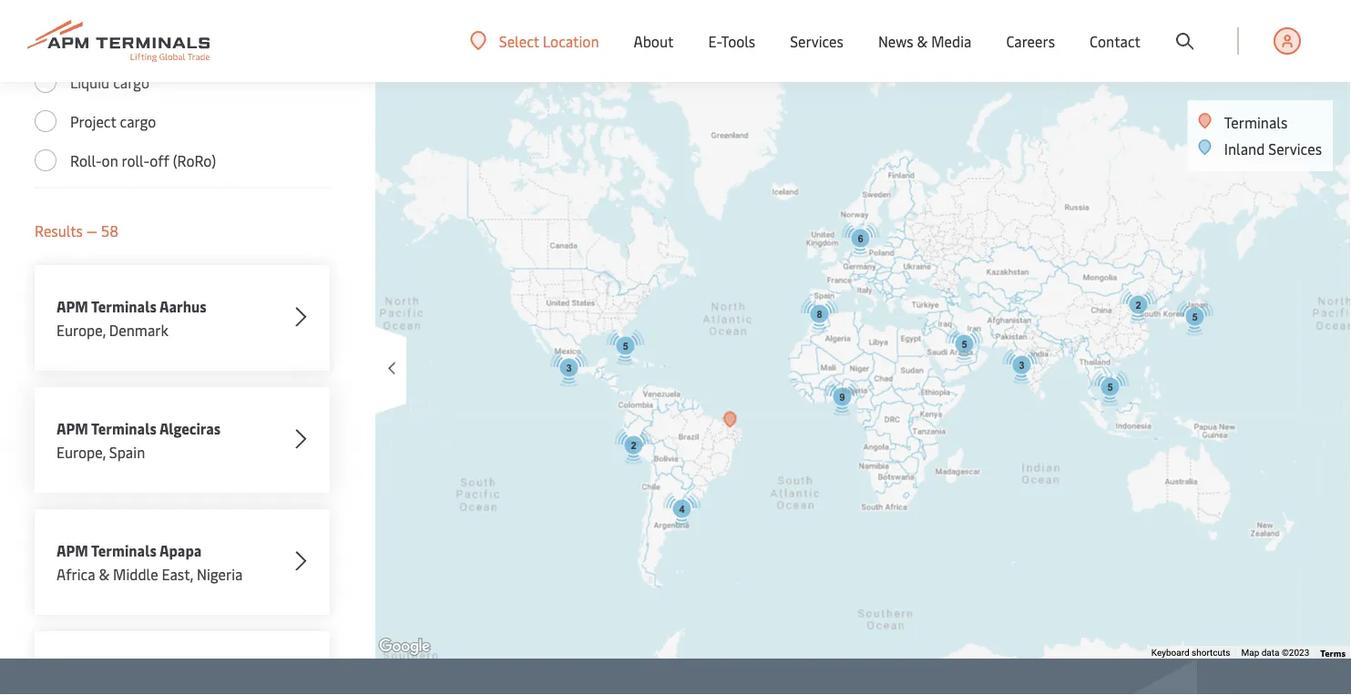 Task type: describe. For each thing, give the bounding box(es) containing it.
terminals for apapa
[[91, 541, 157, 560]]

apm for apm terminals aarhus
[[56, 297, 88, 316]]

on
[[102, 151, 118, 170]]

inland services
[[1224, 139, 1322, 159]]

denmark
[[109, 320, 168, 340]]

spain
[[109, 442, 145, 462]]

apm for apm terminals algeciras
[[56, 419, 88, 438]]

select location button
[[470, 31, 599, 51]]

tools
[[721, 31, 755, 51]]

algeciras
[[159, 419, 221, 438]]

europe, for europe, denmark
[[56, 320, 106, 340]]

project
[[70, 112, 116, 131]]

5 3
[[623, 341, 1025, 371]]

careers button
[[1006, 0, 1055, 82]]

liquid cargo
[[70, 72, 149, 92]]

apm for apm terminals apapa
[[56, 541, 88, 560]]

Project cargo radio
[[35, 110, 56, 132]]

e-tools button
[[708, 0, 755, 82]]

roll-
[[70, 151, 102, 170]]

0 horizontal spatial 2
[[631, 440, 636, 451]]

—
[[86, 221, 98, 241]]

& inside apm terminals apapa africa & middle east, nigeria
[[99, 564, 110, 584]]

google image
[[374, 635, 435, 659]]

location
[[543, 31, 599, 51]]

1 vertical spatial services
[[1268, 139, 1322, 159]]

roll-
[[122, 151, 150, 170]]

e-tools
[[708, 31, 755, 51]]

africa
[[56, 564, 95, 584]]

nigeria
[[197, 564, 243, 584]]

keyboard shortcuts
[[1151, 647, 1230, 658]]

3 inside "5 3"
[[1019, 360, 1025, 371]]

(roro)
[[173, 151, 216, 170]]

map region
[[367, 0, 1351, 695]]

©2023
[[1282, 647, 1309, 658]]

news
[[878, 31, 913, 51]]

map data ©2023
[[1241, 647, 1309, 658]]

east,
[[162, 564, 193, 584]]

news & media
[[878, 31, 972, 51]]

keyboard shortcuts button
[[1151, 646, 1230, 659]]

& inside 'dropdown button'
[[917, 31, 928, 51]]

58
[[101, 221, 118, 241]]

0 horizontal spatial 3
[[566, 363, 572, 374]]

aarhus
[[159, 297, 207, 316]]

cargo for liquid cargo
[[113, 72, 149, 92]]

8
[[817, 309, 822, 320]]

services button
[[790, 0, 844, 82]]

apm terminals algeciras europe, spain
[[56, 419, 221, 462]]

middle
[[113, 564, 158, 584]]

data
[[1262, 647, 1280, 658]]

inland
[[1224, 139, 1265, 159]]

cargo for project cargo
[[120, 112, 156, 131]]

select location
[[499, 31, 599, 51]]



Task type: locate. For each thing, give the bounding box(es) containing it.
1 vertical spatial apm
[[56, 419, 88, 438]]

0 vertical spatial apm
[[56, 297, 88, 316]]

&
[[917, 31, 928, 51], [99, 564, 110, 584]]

5 inside "5 3"
[[623, 341, 628, 352]]

3 apm from the top
[[56, 541, 88, 560]]

terminals for algeciras
[[91, 419, 157, 438]]

2 vertical spatial apm
[[56, 541, 88, 560]]

1 horizontal spatial &
[[917, 31, 928, 51]]

e-
[[708, 31, 721, 51]]

5
[[1192, 312, 1198, 323], [962, 339, 967, 350], [623, 341, 628, 352], [1107, 382, 1113, 393]]

cargo up "roll-"
[[120, 112, 156, 131]]

2 europe, from the top
[[56, 442, 106, 462]]

services right tools
[[790, 31, 844, 51]]

results — 58
[[35, 221, 118, 241]]

terms link
[[1320, 646, 1346, 659]]

roll-on roll-off (roro)
[[70, 151, 216, 170]]

media
[[931, 31, 972, 51]]

& right news
[[917, 31, 928, 51]]

6
[[858, 233, 863, 245]]

europe, inside apm terminals aarhus europe, denmark
[[56, 320, 106, 340]]

cargo
[[113, 72, 149, 92], [120, 112, 156, 131]]

services right inland
[[1268, 139, 1322, 159]]

terminals inside apm terminals aarhus europe, denmark
[[91, 297, 157, 316]]

apm terminals aarhus europe, denmark
[[56, 297, 207, 340]]

0 vertical spatial services
[[790, 31, 844, 51]]

terminals inside apm terminals algeciras europe, spain
[[91, 419, 157, 438]]

terminals for aarhus
[[91, 297, 157, 316]]

shortcuts
[[1192, 647, 1230, 658]]

1 europe, from the top
[[56, 320, 106, 340]]

Roll-on roll-off (RoRo) radio
[[35, 149, 56, 171]]

1 apm from the top
[[56, 297, 88, 316]]

about button
[[634, 0, 674, 82]]

apm inside apm terminals algeciras europe, spain
[[56, 419, 88, 438]]

0 horizontal spatial services
[[790, 31, 844, 51]]

cargo right liquid
[[113, 72, 149, 92]]

1 horizontal spatial 3
[[1019, 360, 1025, 371]]

contact
[[1090, 31, 1141, 51]]

apapa
[[159, 541, 202, 560]]

about
[[634, 31, 674, 51]]

terminals up inland
[[1224, 113, 1288, 132]]

3
[[1019, 360, 1025, 371], [566, 363, 572, 374]]

careers
[[1006, 31, 1055, 51]]

contact button
[[1090, 0, 1141, 82]]

terminals up middle
[[91, 541, 157, 560]]

apm inside apm terminals apapa africa & middle east, nigeria
[[56, 541, 88, 560]]

europe, for europe, spain
[[56, 442, 106, 462]]

news & media button
[[878, 0, 972, 82]]

4
[[679, 504, 685, 515]]

0 vertical spatial cargo
[[113, 72, 149, 92]]

1 vertical spatial cargo
[[120, 112, 156, 131]]

terminals up denmark
[[91, 297, 157, 316]]

apm inside apm terminals aarhus europe, denmark
[[56, 297, 88, 316]]

1 vertical spatial 2
[[631, 440, 636, 451]]

0 vertical spatial 2
[[1136, 300, 1141, 311]]

keyboard
[[1151, 647, 1189, 658]]

terminals up spain at the bottom left of the page
[[91, 419, 157, 438]]

9
[[839, 392, 845, 403]]

1 vertical spatial &
[[99, 564, 110, 584]]

services
[[790, 31, 844, 51], [1268, 139, 1322, 159]]

0 vertical spatial europe,
[[56, 320, 106, 340]]

map
[[1241, 647, 1259, 658]]

apm
[[56, 297, 88, 316], [56, 419, 88, 438], [56, 541, 88, 560]]

liquid
[[70, 72, 110, 92]]

1 horizontal spatial 2
[[1136, 300, 1141, 311]]

europe, left denmark
[[56, 320, 106, 340]]

results
[[35, 221, 83, 241]]

off
[[150, 151, 169, 170]]

1 horizontal spatial services
[[1268, 139, 1322, 159]]

2 apm from the top
[[56, 419, 88, 438]]

1 vertical spatial europe,
[[56, 442, 106, 462]]

terms
[[1320, 646, 1346, 659]]

apm terminals apapa africa & middle east, nigeria
[[56, 541, 243, 584]]

terminals inside apm terminals apapa africa & middle east, nigeria
[[91, 541, 157, 560]]

& right africa
[[99, 564, 110, 584]]

2
[[1136, 300, 1141, 311], [631, 440, 636, 451]]

Liquid cargo radio
[[35, 71, 56, 93]]

select
[[499, 31, 539, 51]]

europe, left spain at the bottom left of the page
[[56, 442, 106, 462]]

project cargo
[[70, 112, 156, 131]]

0 horizontal spatial &
[[99, 564, 110, 584]]

terminals
[[1224, 113, 1288, 132], [91, 297, 157, 316], [91, 419, 157, 438], [91, 541, 157, 560]]

0 vertical spatial &
[[917, 31, 928, 51]]

europe, inside apm terminals algeciras europe, spain
[[56, 442, 106, 462]]

europe,
[[56, 320, 106, 340], [56, 442, 106, 462]]



Task type: vqa. For each thing, say whether or not it's contained in the screenshot.
the left &
yes



